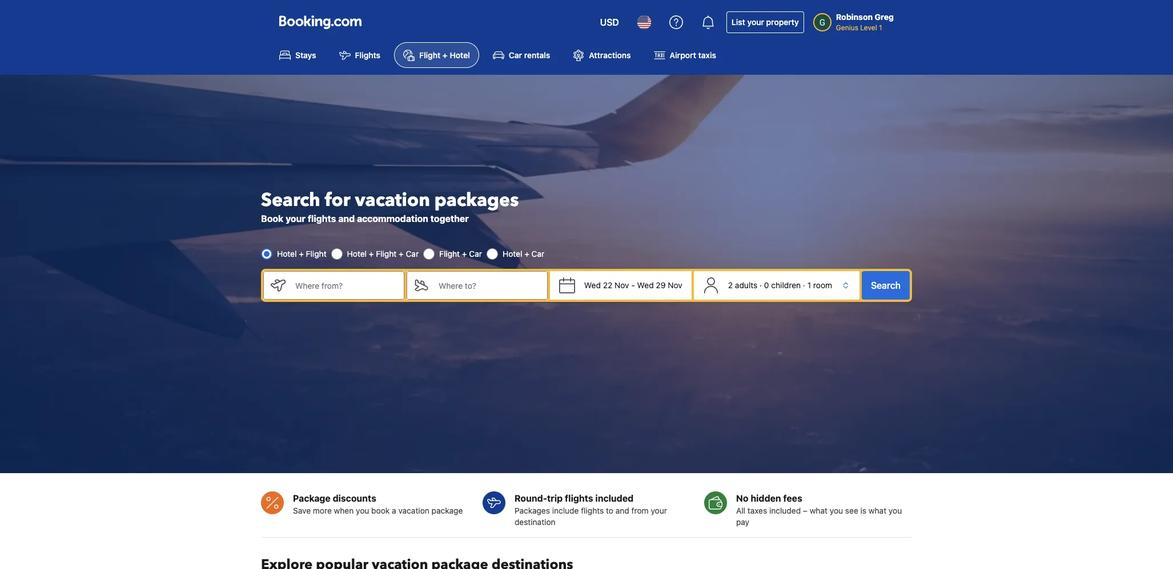 Task type: vqa. For each thing, say whether or not it's contained in the screenshot.


Task type: locate. For each thing, give the bounding box(es) containing it.
1 horizontal spatial search
[[871, 281, 901, 291]]

search for search for vacation packages book your flights and accommodation together
[[261, 188, 320, 213]]

your right book
[[286, 214, 306, 224]]

0 vertical spatial included
[[595, 494, 634, 504]]

to
[[606, 506, 613, 516]]

vacation right "a"
[[398, 506, 429, 516]]

1 you from the left
[[356, 506, 369, 516]]

list your property
[[732, 17, 799, 27]]

what right the – at the right bottom of the page
[[810, 506, 828, 516]]

1 vertical spatial your
[[286, 214, 306, 224]]

nov right 29 at the right
[[668, 281, 682, 290]]

2 · from the left
[[803, 281, 805, 290]]

0 horizontal spatial your
[[286, 214, 306, 224]]

property
[[766, 17, 799, 27]]

1 horizontal spatial included
[[769, 506, 801, 516]]

0 vertical spatial your
[[747, 17, 764, 27]]

wed left 22
[[584, 281, 601, 290]]

· left 0
[[760, 281, 762, 290]]

flights left to in the right of the page
[[581, 506, 604, 516]]

your right from
[[651, 506, 667, 516]]

included inside round-trip flights included packages include flights to and from your destination
[[595, 494, 634, 504]]

what
[[810, 506, 828, 516], [869, 506, 887, 516]]

2 horizontal spatial your
[[747, 17, 764, 27]]

more
[[313, 506, 332, 516]]

2 adults · 0 children · 1 room
[[728, 281, 832, 290]]

search inside button
[[871, 281, 901, 291]]

booking.com online hotel reservations image
[[279, 15, 362, 29]]

search
[[261, 188, 320, 213], [871, 281, 901, 291]]

package
[[293, 494, 331, 504]]

2 horizontal spatial you
[[889, 506, 902, 516]]

2 wed from the left
[[637, 281, 654, 290]]

1 · from the left
[[760, 281, 762, 290]]

what right is on the bottom right
[[869, 506, 887, 516]]

+ for hotel + flight + car
[[369, 249, 374, 259]]

0 horizontal spatial search
[[261, 188, 320, 213]]

1 horizontal spatial wed
[[637, 281, 654, 290]]

1 horizontal spatial and
[[616, 506, 629, 516]]

0 vertical spatial flights
[[308, 214, 336, 224]]

2 vertical spatial flights
[[581, 506, 604, 516]]

greg
[[875, 12, 894, 22]]

you down the discounts
[[356, 506, 369, 516]]

0 vertical spatial vacation
[[355, 188, 430, 213]]

your
[[747, 17, 764, 27], [286, 214, 306, 224], [651, 506, 667, 516]]

rentals
[[524, 50, 550, 60]]

·
[[760, 281, 762, 290], [803, 281, 805, 290]]

0
[[764, 281, 769, 290]]

flight + car
[[439, 249, 482, 259]]

+ for hotel + flight
[[299, 249, 304, 259]]

flights for trip
[[581, 506, 604, 516]]

level
[[860, 23, 877, 32]]

flights inside search for vacation packages book your flights and accommodation together
[[308, 214, 336, 224]]

and down for
[[338, 214, 355, 224]]

2 what from the left
[[869, 506, 887, 516]]

hotel
[[450, 50, 470, 60], [277, 249, 297, 259], [347, 249, 367, 259], [503, 249, 522, 259]]

taxes
[[748, 506, 767, 516]]

you right is on the bottom right
[[889, 506, 902, 516]]

children
[[771, 281, 801, 290]]

1 horizontal spatial nov
[[668, 281, 682, 290]]

1 vertical spatial 1
[[807, 281, 811, 290]]

included up to in the right of the page
[[595, 494, 634, 504]]

discounts
[[333, 494, 376, 504]]

packages
[[515, 506, 550, 516]]

nov
[[615, 281, 629, 290], [668, 281, 682, 290]]

book
[[371, 506, 390, 516]]

0 vertical spatial 1
[[879, 23, 882, 32]]

2 vertical spatial your
[[651, 506, 667, 516]]

0 horizontal spatial ·
[[760, 281, 762, 290]]

0 horizontal spatial you
[[356, 506, 369, 516]]

vacation
[[355, 188, 430, 213], [398, 506, 429, 516]]

destination
[[515, 518, 556, 527]]

· right children
[[803, 281, 805, 290]]

1 vertical spatial search
[[871, 281, 901, 291]]

wed right "-"
[[637, 281, 654, 290]]

+
[[443, 50, 448, 60], [299, 249, 304, 259], [369, 249, 374, 259], [399, 249, 404, 259], [462, 249, 467, 259], [524, 249, 529, 259]]

1 horizontal spatial your
[[651, 506, 667, 516]]

flights down for
[[308, 214, 336, 224]]

1 vertical spatial vacation
[[398, 506, 429, 516]]

0 vertical spatial and
[[338, 214, 355, 224]]

0 horizontal spatial included
[[595, 494, 634, 504]]

0 horizontal spatial wed
[[584, 281, 601, 290]]

0 horizontal spatial and
[[338, 214, 355, 224]]

when
[[334, 506, 354, 516]]

0 horizontal spatial nov
[[615, 281, 629, 290]]

hotel for hotel + flight
[[277, 249, 297, 259]]

wed
[[584, 281, 601, 290], [637, 281, 654, 290]]

0 horizontal spatial what
[[810, 506, 828, 516]]

1 horizontal spatial ·
[[803, 281, 805, 290]]

you left see
[[830, 506, 843, 516]]

1 inside the robinson greg genius level 1
[[879, 23, 882, 32]]

included inside no hidden fees all taxes included – what you see is what you pay
[[769, 506, 801, 516]]

flights up include in the left bottom of the page
[[565, 494, 593, 504]]

1 left room
[[807, 281, 811, 290]]

29
[[656, 281, 666, 290]]

stays
[[295, 50, 316, 60]]

flight + hotel link
[[394, 42, 479, 68]]

genius
[[836, 23, 858, 32]]

your inside the list your property link
[[747, 17, 764, 27]]

car
[[509, 50, 522, 60], [406, 249, 419, 259], [469, 249, 482, 259], [532, 249, 544, 259]]

room
[[813, 281, 832, 290]]

flight
[[419, 50, 440, 60], [306, 249, 326, 259], [376, 249, 397, 259], [439, 249, 460, 259]]

vacation up accommodation
[[355, 188, 430, 213]]

2
[[728, 281, 733, 290]]

and inside search for vacation packages book your flights and accommodation together
[[338, 214, 355, 224]]

1 horizontal spatial what
[[869, 506, 887, 516]]

1 vertical spatial and
[[616, 506, 629, 516]]

flights
[[308, 214, 336, 224], [565, 494, 593, 504], [581, 506, 604, 516]]

22
[[603, 281, 612, 290]]

1 horizontal spatial 1
[[879, 23, 882, 32]]

included
[[595, 494, 634, 504], [769, 506, 801, 516]]

1 down greg
[[879, 23, 882, 32]]

list your property link
[[726, 11, 804, 33]]

Where from? field
[[286, 271, 404, 300]]

1
[[879, 23, 882, 32], [807, 281, 811, 290]]

round-
[[515, 494, 547, 504]]

1 nov from the left
[[615, 281, 629, 290]]

taxis
[[698, 50, 716, 60]]

0 vertical spatial search
[[261, 188, 320, 213]]

usd button
[[593, 9, 626, 36]]

included down fees
[[769, 506, 801, 516]]

no
[[736, 494, 749, 504]]

together
[[430, 214, 469, 224]]

and
[[338, 214, 355, 224], [616, 506, 629, 516]]

accommodation
[[357, 214, 428, 224]]

1 vertical spatial included
[[769, 506, 801, 516]]

and right to in the right of the page
[[616, 506, 629, 516]]

-
[[631, 281, 635, 290]]

adults
[[735, 281, 758, 290]]

include
[[552, 506, 579, 516]]

your right list
[[747, 17, 764, 27]]

1 horizontal spatial you
[[830, 506, 843, 516]]

you
[[356, 506, 369, 516], [830, 506, 843, 516], [889, 506, 902, 516]]

search inside search for vacation packages book your flights and accommodation together
[[261, 188, 320, 213]]

1 wed from the left
[[584, 281, 601, 290]]

nov left "-"
[[615, 281, 629, 290]]

airport taxis
[[670, 50, 716, 60]]



Task type: describe. For each thing, give the bounding box(es) containing it.
–
[[803, 506, 808, 516]]

hotel + car
[[503, 249, 544, 259]]

flights
[[355, 50, 380, 60]]

search for vacation packages book your flights and accommodation together
[[261, 188, 519, 224]]

3 you from the left
[[889, 506, 902, 516]]

package discounts save more when you book a vacation package
[[293, 494, 463, 516]]

a
[[392, 506, 396, 516]]

robinson
[[836, 12, 873, 22]]

stays link
[[270, 42, 325, 68]]

+ for flight + hotel
[[443, 50, 448, 60]]

all
[[736, 506, 745, 516]]

your inside round-trip flights included packages include flights to and from your destination
[[651, 506, 667, 516]]

from
[[631, 506, 649, 516]]

see
[[845, 506, 858, 516]]

packages
[[435, 188, 519, 213]]

1 vertical spatial flights
[[565, 494, 593, 504]]

list
[[732, 17, 745, 27]]

package
[[432, 506, 463, 516]]

robinson greg genius level 1
[[836, 12, 894, 32]]

flights for for
[[308, 214, 336, 224]]

hotel for hotel + flight + car
[[347, 249, 367, 259]]

hotel for hotel + car
[[503, 249, 522, 259]]

vacation inside search for vacation packages book your flights and accommodation together
[[355, 188, 430, 213]]

no hidden fees all taxes included – what you see is what you pay
[[736, 494, 902, 527]]

book
[[261, 214, 283, 224]]

usd
[[600, 17, 619, 27]]

attractions link
[[564, 42, 640, 68]]

trip
[[547, 494, 563, 504]]

save
[[293, 506, 311, 516]]

car rentals link
[[484, 42, 559, 68]]

search button
[[862, 271, 910, 300]]

attractions
[[589, 50, 631, 60]]

hotel + flight + car
[[347, 249, 419, 259]]

airport
[[670, 50, 696, 60]]

search for search
[[871, 281, 901, 291]]

flights link
[[330, 42, 390, 68]]

Where to? field
[[429, 271, 548, 300]]

is
[[860, 506, 866, 516]]

0 horizontal spatial 1
[[807, 281, 811, 290]]

+ for flight + car
[[462, 249, 467, 259]]

1 what from the left
[[810, 506, 828, 516]]

pay
[[736, 518, 749, 527]]

fees
[[783, 494, 802, 504]]

vacation inside package discounts save more when you book a vacation package
[[398, 506, 429, 516]]

wed 22 nov - wed 29 nov
[[584, 281, 682, 290]]

hidden
[[751, 494, 781, 504]]

flight + hotel
[[419, 50, 470, 60]]

airport taxis link
[[645, 42, 725, 68]]

you inside package discounts save more when you book a vacation package
[[356, 506, 369, 516]]

your inside search for vacation packages book your flights and accommodation together
[[286, 214, 306, 224]]

2 you from the left
[[830, 506, 843, 516]]

+ for hotel + car
[[524, 249, 529, 259]]

car rentals
[[509, 50, 550, 60]]

hotel + flight
[[277, 249, 326, 259]]

for
[[325, 188, 350, 213]]

2 nov from the left
[[668, 281, 682, 290]]

round-trip flights included packages include flights to and from your destination
[[515, 494, 667, 527]]

and inside round-trip flights included packages include flights to and from your destination
[[616, 506, 629, 516]]



